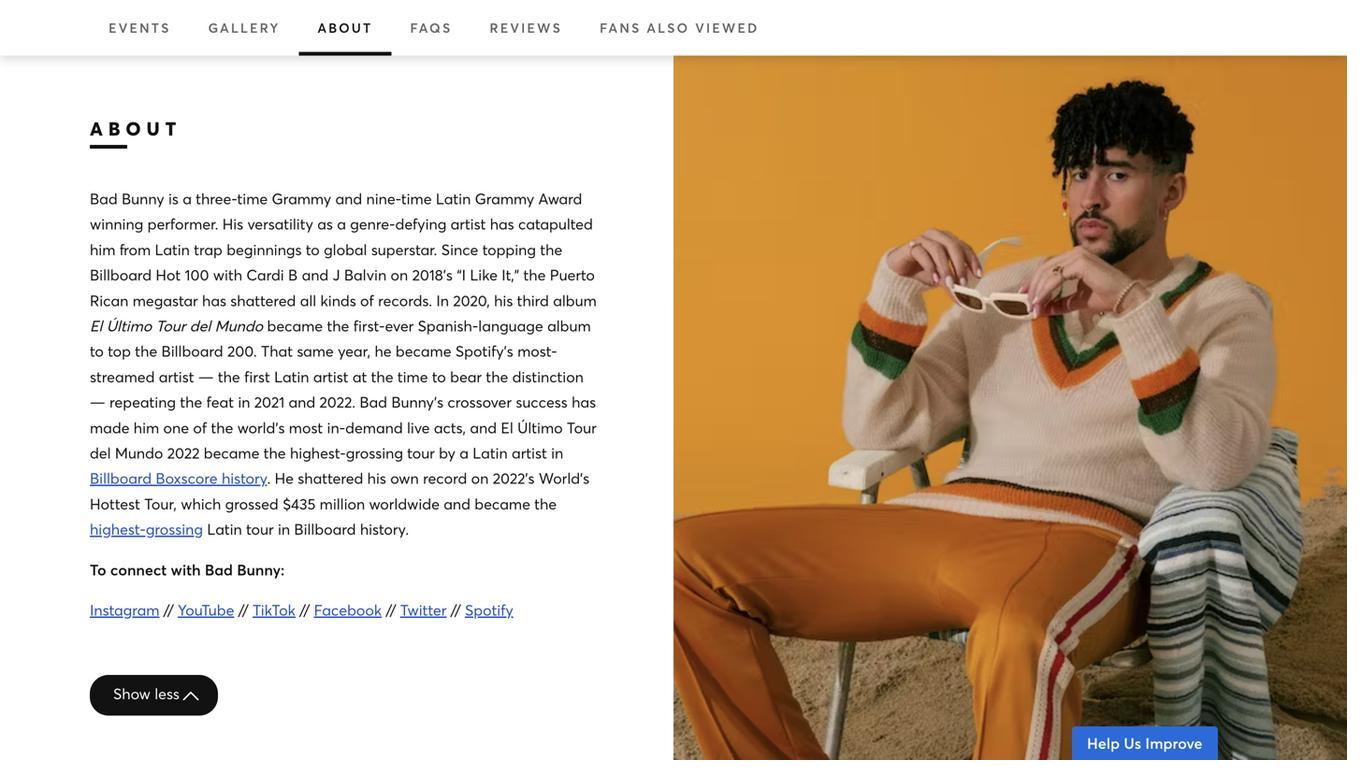Task type: locate. For each thing, give the bounding box(es) containing it.
on
[[391, 265, 408, 285], [471, 469, 489, 489]]

on inside . he shattered his own record on 2022's world's hottest tour, which grossed $435 million worldwide and became the highest-grossing latin tour in billboard history.
[[471, 469, 489, 489]]

del inside bad bunny is a three-time grammy and nine-time latin grammy award winning performer. his versatility as a genre-defying artist has catapulted him from latin trap beginnings to global superstar. since topping the billboard hot 100 with cardi b and j balvin on 2018's "i like it," the puerto rican megastar has shattered all kinds of records. in 2020, his third album el último tour del mundo
[[190, 316, 211, 336]]

him down repeating
[[134, 418, 159, 438]]

0 horizontal spatial tour
[[156, 316, 186, 336]]

grammy up versatility
[[272, 189, 331, 209]]

1 vertical spatial del
[[90, 443, 111, 463]]

events link
[[90, 0, 189, 56]]

him inside bad bunny is a three-time grammy and nine-time latin grammy award winning performer. his versatility as a genre-defying artist has catapulted him from latin trap beginnings to global superstar. since topping the billboard hot 100 with cardi b and j balvin on 2018's "i like it," the puerto rican megastar has shattered all kinds of records. in 2020, his third album el último tour del mundo
[[90, 240, 115, 260]]

feat
[[206, 393, 234, 412]]

0 horizontal spatial about
[[90, 116, 182, 141]]

on down superstar.
[[391, 265, 408, 285]]

shattered down cardi
[[230, 291, 296, 310]]

rican
[[90, 291, 129, 310]]

2 grammy from the left
[[475, 189, 534, 209]]

3 // from the left
[[300, 601, 310, 620]]

1 vertical spatial album
[[547, 316, 591, 336]]

a right by
[[460, 443, 469, 463]]

shattered
[[230, 291, 296, 310], [298, 469, 363, 489]]

0 horizontal spatial grammy
[[272, 189, 331, 209]]

his down it,"
[[494, 291, 513, 310]]

mundo up 200.
[[215, 316, 263, 336]]

0 vertical spatial highest-
[[290, 443, 346, 463]]

album up most-
[[547, 316, 591, 336]]

0 horizontal spatial in
[[238, 393, 250, 412]]

0 horizontal spatial has
[[202, 291, 226, 310]]

del down "megastar"
[[190, 316, 211, 336]]

on left 2022's
[[471, 469, 489, 489]]

grossing down tour,
[[146, 520, 203, 539]]

cardi
[[246, 265, 284, 285]]

to for streamed
[[432, 367, 446, 387]]

// right twitter link
[[451, 601, 461, 620]]

1 vertical spatial in
[[551, 443, 563, 463]]

his inside . he shattered his own record on 2022's world's hottest tour, which grossed $435 million worldwide and became the highest-grossing latin tour in billboard history.
[[367, 469, 386, 489]]

and up the most
[[289, 393, 315, 412]]

billboard
[[90, 265, 152, 285], [161, 342, 223, 361], [90, 469, 152, 489], [294, 520, 356, 539]]

the right the top
[[135, 342, 157, 361]]

—
[[198, 367, 214, 387], [90, 393, 105, 412]]

winning
[[90, 214, 143, 234]]

and
[[335, 189, 362, 209], [302, 265, 329, 285], [289, 393, 315, 412], [470, 418, 497, 438], [444, 494, 470, 514]]

a
[[183, 189, 192, 209], [337, 214, 346, 234], [460, 443, 469, 463]]

billboard up hottest
[[90, 469, 152, 489]]

first-
[[353, 316, 385, 336]]

1 horizontal spatial on
[[471, 469, 489, 489]]

in down $435
[[278, 520, 290, 539]]

// right tiktok
[[300, 601, 310, 620]]

in right feat
[[238, 393, 250, 412]]

latin up 2022's
[[473, 443, 508, 463]]

1 vertical spatial a
[[337, 214, 346, 234]]

time up bunny's
[[397, 367, 428, 387]]

latin down which
[[207, 520, 242, 539]]

records.
[[378, 291, 432, 310]]

1 horizontal spatial to
[[306, 240, 320, 260]]

to left the top
[[90, 342, 104, 361]]

billboard inside bad bunny is a three-time grammy and nine-time latin grammy award winning performer. his versatility as a genre-defying artist has catapulted him from latin trap beginnings to global superstar. since topping the billboard hot 100 with cardi b and j balvin on 2018's "i like it," the puerto rican megastar has shattered all kinds of records. in 2020, his third album el último tour del mundo
[[90, 265, 152, 285]]

grossed
[[225, 494, 279, 514]]

0 horizontal spatial him
[[90, 240, 115, 260]]

0 horizontal spatial shattered
[[230, 291, 296, 310]]

latin
[[436, 189, 471, 209], [155, 240, 190, 260], [274, 367, 309, 387], [473, 443, 508, 463], [207, 520, 242, 539]]

— up feat
[[198, 367, 214, 387]]

1 vertical spatial of
[[193, 418, 207, 438]]

tour inside bad bunny is a three-time grammy and nine-time latin grammy award winning performer. his versatility as a genre-defying artist has catapulted him from latin trap beginnings to global superstar. since topping the billboard hot 100 with cardi b and j balvin on 2018's "i like it," the puerto rican megastar has shattered all kinds of records. in 2020, his third album el último tour del mundo
[[156, 316, 186, 336]]

1 vertical spatial him
[[134, 418, 159, 438]]

bad inside bad bunny is a three-time grammy and nine-time latin grammy award winning performer. his versatility as a genre-defying artist has catapulted him from latin trap beginnings to global superstar. since topping the billboard hot 100 with cardi b and j balvin on 2018's "i like it," the puerto rican megastar has shattered all kinds of records. in 2020, his third album el último tour del mundo
[[90, 189, 118, 209]]

1 horizontal spatial his
[[494, 291, 513, 310]]

shattered up million
[[298, 469, 363, 489]]

with up youtube "link"
[[171, 560, 201, 580]]

2 horizontal spatial to
[[432, 367, 446, 387]]

1 vertical spatial tour
[[246, 520, 274, 539]]

a inside became the first-ever spanish-language album to top the billboard 200. that same year, he became spotify's most- streamed artist — the first latin artist at the time to bear the distinction — repeating the feat in 2021 and 2022. bad bunny's crossover success has made him one of the world's most in-demand live acts, and el último tour del mundo 2022 became the highest-grossing tour by a latin artist in billboard boxscore history
[[460, 443, 469, 463]]

2 horizontal spatial a
[[460, 443, 469, 463]]

j
[[333, 265, 340, 285]]

1 horizontal spatial tour
[[567, 418, 597, 438]]

0 vertical spatial of
[[360, 291, 374, 310]]

mundo
[[215, 316, 263, 336], [115, 443, 163, 463]]

highest- inside . he shattered his own record on 2022's world's hottest tour, which grossed $435 million worldwide and became the highest-grossing latin tour in billboard history.
[[90, 520, 146, 539]]

bad left bunny: on the bottom of the page
[[205, 560, 233, 580]]

1 vertical spatial el
[[501, 418, 513, 438]]

1 horizontal spatial has
[[490, 214, 514, 234]]

2 // from the left
[[238, 601, 249, 620]]

0 horizontal spatial on
[[391, 265, 408, 285]]

0 vertical spatial about
[[317, 19, 373, 36]]

gallery
[[208, 19, 280, 36]]

tour down "megastar"
[[156, 316, 186, 336]]

1 horizontal spatial in
[[278, 520, 290, 539]]

1 horizontal spatial a
[[337, 214, 346, 234]]

all
[[300, 291, 316, 310]]

0 horizontal spatial el
[[90, 316, 102, 336]]

0 vertical spatial mundo
[[215, 316, 263, 336]]

award
[[538, 189, 582, 209]]

1 horizontal spatial shattered
[[298, 469, 363, 489]]

— up made
[[90, 393, 105, 412]]

latin up hot
[[155, 240, 190, 260]]

him
[[90, 240, 115, 260], [134, 418, 159, 438]]

artist up 2022's
[[512, 443, 547, 463]]

0 vertical spatial in
[[238, 393, 250, 412]]

1 horizontal spatial mundo
[[215, 316, 263, 336]]

0 horizontal spatial mundo
[[115, 443, 163, 463]]

grossing
[[346, 443, 403, 463], [146, 520, 203, 539]]

0 horizontal spatial grossing
[[146, 520, 203, 539]]

about link
[[299, 0, 391, 56]]

in
[[238, 393, 250, 412], [551, 443, 563, 463], [278, 520, 290, 539]]

1 vertical spatial to
[[90, 342, 104, 361]]

like
[[470, 265, 498, 285]]

último down the success
[[517, 418, 563, 438]]

2 vertical spatial a
[[460, 443, 469, 463]]

topping
[[482, 240, 536, 260]]

0 vertical spatial on
[[391, 265, 408, 285]]

0 vertical spatial to
[[306, 240, 320, 260]]

billboard up rican
[[90, 265, 152, 285]]

2 vertical spatial has
[[572, 393, 596, 412]]

puerto
[[550, 265, 595, 285]]

0 horizontal spatial bad
[[90, 189, 118, 209]]

catapulted
[[518, 214, 593, 234]]

0 vertical spatial with
[[213, 265, 242, 285]]

tour down live
[[407, 443, 435, 463]]

highest-
[[290, 443, 346, 463], [90, 520, 146, 539]]

his left own
[[367, 469, 386, 489]]

artist up 2022.
[[313, 367, 348, 387]]

1 horizontal spatial of
[[360, 291, 374, 310]]

1 // from the left
[[164, 601, 174, 620]]

del inside became the first-ever spanish-language album to top the billboard 200. that same year, he became spotify's most- streamed artist — the first latin artist at the time to bear the distinction — repeating the feat in 2021 and 2022. bad bunny's crossover success has made him one of the world's most in-demand live acts, and el último tour del mundo 2022 became the highest-grossing tour by a latin artist in billboard boxscore history
[[90, 443, 111, 463]]

and down record
[[444, 494, 470, 514]]

bunny
[[122, 189, 164, 209]]

the down catapulted
[[540, 240, 562, 260]]

bad up winning
[[90, 189, 118, 209]]

ever
[[385, 316, 414, 336]]

of right the one at the left bottom of page
[[193, 418, 207, 438]]

grossing down demand
[[346, 443, 403, 463]]

first
[[244, 367, 270, 387]]

grammy
[[272, 189, 331, 209], [475, 189, 534, 209]]

1 vertical spatial último
[[517, 418, 563, 438]]

0 vertical spatial album
[[553, 291, 597, 310]]

became up history
[[204, 443, 259, 463]]

to inside bad bunny is a three-time grammy and nine-time latin grammy award winning performer. his versatility as a genre-defying artist has catapulted him from latin trap beginnings to global superstar. since topping the billboard hot 100 with cardi b and j balvin on 2018's "i like it," the puerto rican megastar has shattered all kinds of records. in 2020, his third album el último tour del mundo
[[306, 240, 320, 260]]

the up feat
[[218, 367, 240, 387]]

artist inside bad bunny is a three-time grammy and nine-time latin grammy award winning performer. his versatility as a genre-defying artist has catapulted him from latin trap beginnings to global superstar. since topping the billboard hot 100 with cardi b and j balvin on 2018's "i like it," the puerto rican megastar has shattered all kinds of records. in 2020, his third album el último tour del mundo
[[451, 214, 486, 234]]

he
[[275, 469, 294, 489]]

latin up defying
[[436, 189, 471, 209]]

0 vertical spatial tour
[[407, 443, 435, 463]]

the left feat
[[180, 393, 202, 412]]

2 horizontal spatial has
[[572, 393, 596, 412]]

1 vertical spatial grossing
[[146, 520, 203, 539]]

0 horizontal spatial with
[[171, 560, 201, 580]]

1 horizontal spatial tour
[[407, 443, 435, 463]]

him down winning
[[90, 240, 115, 260]]

0 horizontal spatial of
[[193, 418, 207, 438]]

// left the twitter
[[386, 601, 396, 620]]

and inside . he shattered his own record on 2022's world's hottest tour, which grossed $435 million worldwide and became the highest-grossing latin tour in billboard history.
[[444, 494, 470, 514]]

billboard boxscore history link
[[90, 469, 267, 489]]

as
[[317, 214, 333, 234]]

0 vertical spatial has
[[490, 214, 514, 234]]

0 vertical spatial grossing
[[346, 443, 403, 463]]

1 vertical spatial shattered
[[298, 469, 363, 489]]

0 vertical spatial —
[[198, 367, 214, 387]]

and up genre-
[[335, 189, 362, 209]]

del
[[190, 316, 211, 336], [90, 443, 111, 463]]

also
[[647, 19, 690, 36]]

0 vertical spatial el
[[90, 316, 102, 336]]

0 horizontal spatial del
[[90, 443, 111, 463]]

1 horizontal spatial with
[[213, 265, 242, 285]]

2 vertical spatial in
[[278, 520, 290, 539]]

2 horizontal spatial in
[[551, 443, 563, 463]]

0 vertical spatial del
[[190, 316, 211, 336]]

4 // from the left
[[386, 601, 396, 620]]

2 vertical spatial to
[[432, 367, 446, 387]]

of inside became the first-ever spanish-language album to top the billboard 200. that same year, he became spotify's most- streamed artist — the first latin artist at the time to bear the distinction — repeating the feat in 2021 and 2022. bad bunny's crossover success has made him one of the world's most in-demand live acts, and el último tour del mundo 2022 became the highest-grossing tour by a latin artist in billboard boxscore history
[[193, 418, 207, 438]]

shattered inside . he shattered his own record on 2022's world's hottest tour, which grossed $435 million worldwide and became the highest-grossing latin tour in billboard history.
[[298, 469, 363, 489]]

about left "faqs"
[[317, 19, 373, 36]]

three-
[[196, 189, 237, 209]]

0 vertical spatial him
[[90, 240, 115, 260]]

to left bear
[[432, 367, 446, 387]]

world's
[[237, 418, 285, 438]]

superstar.
[[371, 240, 437, 260]]

2 horizontal spatial bad
[[360, 393, 387, 412]]

has up the topping
[[490, 214, 514, 234]]

of down the balvin
[[360, 291, 374, 310]]

// left tiktok link at the left
[[238, 601, 249, 620]]

one
[[163, 418, 189, 438]]

1 horizontal spatial grammy
[[475, 189, 534, 209]]

grammy up the topping
[[475, 189, 534, 209]]

tour
[[407, 443, 435, 463], [246, 520, 274, 539]]

own
[[390, 469, 419, 489]]

1 vertical spatial highest-
[[90, 520, 146, 539]]

demand
[[345, 418, 403, 438]]

became down 2022's
[[475, 494, 530, 514]]

0 horizontal spatial último
[[106, 316, 152, 336]]

the
[[540, 240, 562, 260], [523, 265, 546, 285], [327, 316, 349, 336], [135, 342, 157, 361], [218, 367, 240, 387], [371, 367, 393, 387], [486, 367, 508, 387], [180, 393, 202, 412], [211, 418, 233, 438], [264, 443, 286, 463], [534, 494, 557, 514]]

his inside bad bunny is a three-time grammy and nine-time latin grammy award winning performer. his versatility as a genre-defying artist has catapulted him from latin trap beginnings to global superstar. since topping the billboard hot 100 with cardi b and j balvin on 2018's "i like it," the puerto rican megastar has shattered all kinds of records. in 2020, his third album el último tour del mundo
[[494, 291, 513, 310]]

0 horizontal spatial tour
[[246, 520, 274, 539]]

album down puerto
[[553, 291, 597, 310]]

1 horizontal spatial —
[[198, 367, 214, 387]]

spotify's
[[455, 342, 513, 361]]

0 vertical spatial tour
[[156, 316, 186, 336]]

to down the as
[[306, 240, 320, 260]]

1 horizontal spatial grossing
[[346, 443, 403, 463]]

1 horizontal spatial about
[[317, 19, 373, 36]]

del down made
[[90, 443, 111, 463]]

connect
[[110, 560, 167, 580]]

// left youtube
[[164, 601, 174, 620]]

1 horizontal spatial último
[[517, 418, 563, 438]]

third
[[517, 291, 549, 310]]

1 vertical spatial mundo
[[115, 443, 163, 463]]

tour down the success
[[567, 418, 597, 438]]

0 horizontal spatial his
[[367, 469, 386, 489]]

the down world's at bottom left
[[534, 494, 557, 514]]

1 horizontal spatial del
[[190, 316, 211, 336]]

0 vertical spatial a
[[183, 189, 192, 209]]

artist up since
[[451, 214, 486, 234]]

1 vertical spatial his
[[367, 469, 386, 489]]

has right the success
[[572, 393, 596, 412]]

1 vertical spatial tour
[[567, 418, 597, 438]]

último up the top
[[106, 316, 152, 336]]

hottest
[[90, 494, 140, 514]]

1 vertical spatial about
[[90, 116, 182, 141]]

has down 100
[[202, 291, 226, 310]]

in
[[436, 291, 449, 310]]

gallery link
[[189, 0, 299, 56]]

tour
[[156, 316, 186, 336], [567, 418, 597, 438]]

"i
[[457, 265, 466, 285]]

1 vertical spatial on
[[471, 469, 489, 489]]

0 horizontal spatial —
[[90, 393, 105, 412]]

tiktok link
[[253, 601, 296, 620]]

1 horizontal spatial el
[[501, 418, 513, 438]]

to for genre-
[[306, 240, 320, 260]]

from
[[119, 240, 151, 260]]

el down rican
[[90, 316, 102, 336]]

0 vertical spatial his
[[494, 291, 513, 310]]

a right is
[[183, 189, 192, 209]]

has
[[490, 214, 514, 234], [202, 291, 226, 310], [572, 393, 596, 412]]

highest- down hottest
[[90, 520, 146, 539]]

billboard down million
[[294, 520, 356, 539]]

tiktok
[[253, 601, 296, 620]]

mundo down made
[[115, 443, 163, 463]]

a right the as
[[337, 214, 346, 234]]

year,
[[338, 342, 371, 361]]

1 horizontal spatial highest-
[[290, 443, 346, 463]]

about
[[317, 19, 373, 36], [90, 116, 182, 141]]

world's
[[539, 469, 589, 489]]

0 vertical spatial último
[[106, 316, 152, 336]]

1 vertical spatial with
[[171, 560, 201, 580]]

2 vertical spatial bad
[[205, 560, 233, 580]]

1 horizontal spatial him
[[134, 418, 159, 438]]

highest- down the most
[[290, 443, 346, 463]]

el down crossover
[[501, 418, 513, 438]]

on inside bad bunny is a three-time grammy and nine-time latin grammy award winning performer. his versatility as a genre-defying artist has catapulted him from latin trap beginnings to global superstar. since topping the billboard hot 100 with cardi b and j balvin on 2018's "i like it," the puerto rican megastar has shattered all kinds of records. in 2020, his third album el último tour del mundo
[[391, 265, 408, 285]]

highest-grossing link
[[90, 520, 203, 539]]

bad up demand
[[360, 393, 387, 412]]

about up bunny
[[90, 116, 182, 141]]

with right 100
[[213, 265, 242, 285]]

since
[[441, 240, 478, 260]]

0 vertical spatial shattered
[[230, 291, 296, 310]]

with
[[213, 265, 242, 285], [171, 560, 201, 580]]

bunny's
[[391, 393, 443, 412]]

in up world's at bottom left
[[551, 443, 563, 463]]

1 vertical spatial has
[[202, 291, 226, 310]]

record
[[423, 469, 467, 489]]

1 vertical spatial bad
[[360, 393, 387, 412]]

tour down grossed
[[246, 520, 274, 539]]

0 horizontal spatial highest-
[[90, 520, 146, 539]]

million
[[320, 494, 365, 514]]

0 vertical spatial bad
[[90, 189, 118, 209]]

time up his
[[237, 189, 268, 209]]



Task type: vqa. For each thing, say whether or not it's contained in the screenshot.
leftmost best-
no



Task type: describe. For each thing, give the bounding box(es) containing it.
same
[[297, 342, 334, 361]]

the right at at the left of page
[[371, 367, 393, 387]]

success
[[516, 393, 568, 412]]

reviews link
[[471, 0, 581, 56]]

boxscore
[[156, 469, 218, 489]]

100
[[185, 265, 209, 285]]

the down kinds
[[327, 316, 349, 336]]

instagram link
[[90, 601, 159, 620]]

instagram // youtube // tiktok // facebook // twitter // spotify
[[90, 601, 513, 620]]

facebook link
[[314, 601, 382, 620]]

grossing inside . he shattered his own record on 2022's world's hottest tour, which grossed $435 million worldwide and became the highest-grossing latin tour in billboard history.
[[146, 520, 203, 539]]

spotify link
[[465, 601, 513, 620]]

youtube link
[[178, 601, 234, 620]]

kinds
[[320, 291, 356, 310]]

with inside bad bunny is a three-time grammy and nine-time latin grammy award winning performer. his versatility as a genre-defying artist has catapulted him from latin trap beginnings to global superstar. since topping the billboard hot 100 with cardi b and j balvin on 2018's "i like it," the puerto rican megastar has shattered all kinds of records. in 2020, his third album el último tour del mundo
[[213, 265, 242, 285]]

2022's
[[493, 469, 535, 489]]

bad bunny is a three-time grammy and nine-time latin grammy award winning performer. his versatility as a genre-defying artist has catapulted him from latin trap beginnings to global superstar. since topping the billboard hot 100 with cardi b and j balvin on 2018's "i like it," the puerto rican megastar has shattered all kinds of records. in 2020, his third album el último tour del mundo
[[90, 189, 597, 336]]

latin down the that
[[274, 367, 309, 387]]

0 horizontal spatial to
[[90, 342, 104, 361]]

versatility
[[247, 214, 313, 234]]

spotify
[[465, 601, 513, 620]]

shattered inside bad bunny is a three-time grammy and nine-time latin grammy award winning performer. his versatility as a genre-defying artist has catapulted him from latin trap beginnings to global superstar. since topping the billboard hot 100 with cardi b and j balvin on 2018's "i like it," the puerto rican megastar has shattered all kinds of records. in 2020, his third album el último tour del mundo
[[230, 291, 296, 310]]

0 horizontal spatial a
[[183, 189, 192, 209]]

album inside bad bunny is a three-time grammy and nine-time latin grammy award winning performer. his versatility as a genre-defying artist has catapulted him from latin trap beginnings to global superstar. since topping the billboard hot 100 with cardi b and j balvin on 2018's "i like it," the puerto rican megastar has shattered all kinds of records. in 2020, his third album el último tour del mundo
[[553, 291, 597, 310]]

2021
[[254, 393, 285, 412]]

2020,
[[453, 291, 490, 310]]

balvin
[[344, 265, 387, 285]]

his
[[222, 214, 243, 234]]

genre-
[[350, 214, 395, 234]]

in-
[[327, 418, 345, 438]]

time up defying
[[401, 189, 432, 209]]

facebook
[[314, 601, 382, 620]]

reviews
[[490, 19, 562, 36]]

repeating
[[109, 393, 176, 412]]

bear
[[450, 367, 482, 387]]

el inside bad bunny is a three-time grammy and nine-time latin grammy award winning performer. his versatility as a genre-defying artist has catapulted him from latin trap beginnings to global superstar. since topping the billboard hot 100 with cardi b and j balvin on 2018's "i like it," the puerto rican megastar has shattered all kinds of records. in 2020, his third album el último tour del mundo
[[90, 316, 102, 336]]

he
[[375, 342, 392, 361]]

which
[[181, 494, 221, 514]]

youtube
[[178, 601, 234, 620]]

top
[[108, 342, 131, 361]]

in inside . he shattered his own record on 2022's world's hottest tour, which grossed $435 million worldwide and became the highest-grossing latin tour in billboard history.
[[278, 520, 290, 539]]

worldwide
[[369, 494, 440, 514]]

time inside became the first-ever spanish-language album to top the billboard 200. that same year, he became spotify's most- streamed artist — the first latin artist at the time to bear the distinction — repeating the feat in 2021 and 2022. bad bunny's crossover success has made him one of the world's most in-demand live acts, and el último tour del mundo 2022 became the highest-grossing tour by a latin artist in billboard boxscore history
[[397, 367, 428, 387]]

mundo inside bad bunny is a three-time grammy and nine-time latin grammy award winning performer. his versatility as a genre-defying artist has catapulted him from latin trap beginnings to global superstar. since topping the billboard hot 100 with cardi b and j balvin on 2018's "i like it," the puerto rican megastar has shattered all kinds of records. in 2020, his third album el último tour del mundo
[[215, 316, 263, 336]]

bunny:
[[237, 560, 285, 580]]

trap
[[194, 240, 223, 260]]

5 // from the left
[[451, 601, 461, 620]]

megastar
[[133, 291, 198, 310]]

1 horizontal spatial bad
[[205, 560, 233, 580]]

the down feat
[[211, 418, 233, 438]]

mundo inside became the first-ever spanish-language album to top the billboard 200. that same year, he became spotify's most- streamed artist — the first latin artist at the time to bear the distinction — repeating the feat in 2021 and 2022. bad bunny's crossover success has made him one of the world's most in-demand live acts, and el último tour del mundo 2022 became the highest-grossing tour by a latin artist in billboard boxscore history
[[115, 443, 163, 463]]

acts,
[[434, 418, 466, 438]]

the inside . he shattered his own record on 2022's world's hottest tour, which grossed $435 million worldwide and became the highest-grossing latin tour in billboard history.
[[534, 494, 557, 514]]

show less
[[113, 684, 180, 704]]

beginnings
[[227, 240, 302, 260]]

most
[[289, 418, 323, 438]]

grossing inside became the first-ever spanish-language album to top the billboard 200. that same year, he became spotify's most- streamed artist — the first latin artist at the time to bear the distinction — repeating the feat in 2021 and 2022. bad bunny's crossover success has made him one of the world's most in-demand live acts, and el último tour del mundo 2022 became the highest-grossing tour by a latin artist in billboard boxscore history
[[346, 443, 403, 463]]

billboard left 200.
[[161, 342, 223, 361]]

viewed
[[695, 19, 759, 36]]

highest- inside became the first-ever spanish-language album to top the billboard 200. that same year, he became spotify's most- streamed artist — the first latin artist at the time to bear the distinction — repeating the feat in 2021 and 2022. bad bunny's crossover success has made him one of the world's most in-demand live acts, and el último tour del mundo 2022 became the highest-grossing tour by a latin artist in billboard boxscore history
[[290, 443, 346, 463]]

the up the '.'
[[264, 443, 286, 463]]

hot
[[156, 265, 181, 285]]

him inside became the first-ever spanish-language album to top the billboard 200. that same year, he became spotify's most- streamed artist — the first latin artist at the time to bear the distinction — repeating the feat in 2021 and 2022. bad bunny's crossover success has made him one of the world's most in-demand live acts, and el último tour del mundo 2022 became the highest-grossing tour by a latin artist in billboard boxscore history
[[134, 418, 159, 438]]

1 vertical spatial —
[[90, 393, 105, 412]]

became down ever
[[396, 342, 451, 361]]

performer.
[[147, 214, 218, 234]]

artist up repeating
[[159, 367, 194, 387]]

became down all
[[267, 316, 323, 336]]

billboard inside . he shattered his own record on 2022's world's hottest tour, which grossed $435 million worldwide and became the highest-grossing latin tour in billboard history.
[[294, 520, 356, 539]]

. he shattered his own record on 2022's world's hottest tour, which grossed $435 million worldwide and became the highest-grossing latin tour in billboard history.
[[90, 469, 589, 539]]

the down spotify's
[[486, 367, 508, 387]]

spanish-
[[418, 316, 478, 336]]

tour inside became the first-ever spanish-language album to top the billboard 200. that same year, he became spotify's most- streamed artist — the first latin artist at the time to bear the distinction — repeating the feat in 2021 and 2022. bad bunny's crossover success has made him one of the world's most in-demand live acts, and el último tour del mundo 2022 became the highest-grossing tour by a latin artist in billboard boxscore history
[[407, 443, 435, 463]]

that
[[261, 342, 293, 361]]

language
[[478, 316, 543, 336]]

is
[[168, 189, 179, 209]]

b
[[288, 265, 298, 285]]

tour inside . he shattered his own record on 2022's world's hottest tour, which grossed $435 million worldwide and became the highest-grossing latin tour in billboard history.
[[246, 520, 274, 539]]

events
[[109, 19, 171, 36]]

became the first-ever spanish-language album to top the billboard 200. that same year, he became spotify's most- streamed artist — the first latin artist at the time to bear the distinction — repeating the feat in 2021 and 2022. bad bunny's crossover success has made him one of the world's most in-demand live acts, and el último tour del mundo 2022 became the highest-grossing tour by a latin artist in billboard boxscore history
[[90, 316, 597, 489]]

show
[[113, 684, 150, 704]]

global
[[324, 240, 367, 260]]

200.
[[227, 342, 257, 361]]

nine-
[[366, 189, 401, 209]]

became inside . he shattered his own record on 2022's world's hottest tour, which grossed $435 million worldwide and became the highest-grossing latin tour in billboard history.
[[475, 494, 530, 514]]

to
[[90, 560, 106, 580]]

crossover
[[448, 393, 512, 412]]

2018's
[[412, 265, 453, 285]]

latin inside . he shattered his own record on 2022's world's hottest tour, which grossed $435 million worldwide and became the highest-grossing latin tour in billboard history.
[[207, 520, 242, 539]]

el inside became the first-ever spanish-language album to top the billboard 200. that same year, he became spotify's most- streamed artist — the first latin artist at the time to bear the distinction — repeating the feat in 2021 and 2022. bad bunny's crossover success has made him one of the world's most in-demand live acts, and el último tour del mundo 2022 became the highest-grossing tour by a latin artist in billboard boxscore history
[[501, 418, 513, 438]]

streamed
[[90, 367, 155, 387]]

live
[[407, 418, 430, 438]]

it,"
[[502, 265, 519, 285]]

album inside became the first-ever spanish-language album to top the billboard 200. that same year, he became spotify's most- streamed artist — the first latin artist at the time to bear the distinction — repeating the feat in 2021 and 2022. bad bunny's crossover success has made him one of the world's most in-demand live acts, and el último tour del mundo 2022 became the highest-grossing tour by a latin artist in billboard boxscore history
[[547, 316, 591, 336]]

twitter link
[[400, 601, 447, 620]]

bad inside became the first-ever spanish-language album to top the billboard 200. that same year, he became spotify's most- streamed artist — the first latin artist at the time to bear the distinction — repeating the feat in 2021 and 2022. bad bunny's crossover success has made him one of the world's most in-demand live acts, and el último tour del mundo 2022 became the highest-grossing tour by a latin artist in billboard boxscore history
[[360, 393, 387, 412]]

at
[[353, 367, 367, 387]]

less
[[155, 684, 180, 704]]

defying
[[395, 214, 447, 234]]

of inside bad bunny is a three-time grammy and nine-time latin grammy award winning performer. his versatility as a genre-defying artist has catapulted him from latin trap beginnings to global superstar. since topping the billboard hot 100 with cardi b and j balvin on 2018's "i like it," the puerto rican megastar has shattered all kinds of records. in 2020, his third album el último tour del mundo
[[360, 291, 374, 310]]

tour inside became the first-ever spanish-language album to top the billboard 200. that same year, he became spotify's most- streamed artist — the first latin artist at the time to bear the distinction — repeating the feat in 2021 and 2022. bad bunny's crossover success has made him one of the world's most in-demand live acts, and el último tour del mundo 2022 became the highest-grossing tour by a latin artist in billboard boxscore history
[[567, 418, 597, 438]]

the right it,"
[[523, 265, 546, 285]]

fans
[[600, 19, 641, 36]]

and left j
[[302, 265, 329, 285]]

faqs link
[[391, 0, 471, 56]]

instagram
[[90, 601, 159, 620]]

distinction
[[512, 367, 584, 387]]

has inside became the first-ever spanish-language album to top the billboard 200. that same year, he became spotify's most- streamed artist — the first latin artist at the time to bear the distinction — repeating the feat in 2021 and 2022. bad bunny's crossover success has made him one of the world's most in-demand live acts, and el último tour del mundo 2022 became the highest-grossing tour by a latin artist in billboard boxscore history
[[572, 393, 596, 412]]

.
[[267, 469, 271, 489]]

$435
[[283, 494, 316, 514]]

fans also viewed
[[600, 19, 759, 36]]

fans also viewed link
[[581, 0, 778, 56]]

último inside bad bunny is a three-time grammy and nine-time latin grammy award winning performer. his versatility as a genre-defying artist has catapulted him from latin trap beginnings to global superstar. since topping the billboard hot 100 with cardi b and j balvin on 2018's "i like it," the puerto rican megastar has shattered all kinds of records. in 2020, his third album el último tour del mundo
[[106, 316, 152, 336]]

twitter
[[400, 601, 447, 620]]

último inside became the first-ever spanish-language album to top the billboard 200. that same year, he became spotify's most- streamed artist — the first latin artist at the time to bear the distinction — repeating the feat in 2021 and 2022. bad bunny's crossover success has made him one of the world's most in-demand live acts, and el último tour del mundo 2022 became the highest-grossing tour by a latin artist in billboard boxscore history
[[517, 418, 563, 438]]

1 grammy from the left
[[272, 189, 331, 209]]

2022.
[[320, 393, 355, 412]]

show less button
[[90, 676, 218, 716]]

and down crossover
[[470, 418, 497, 438]]



